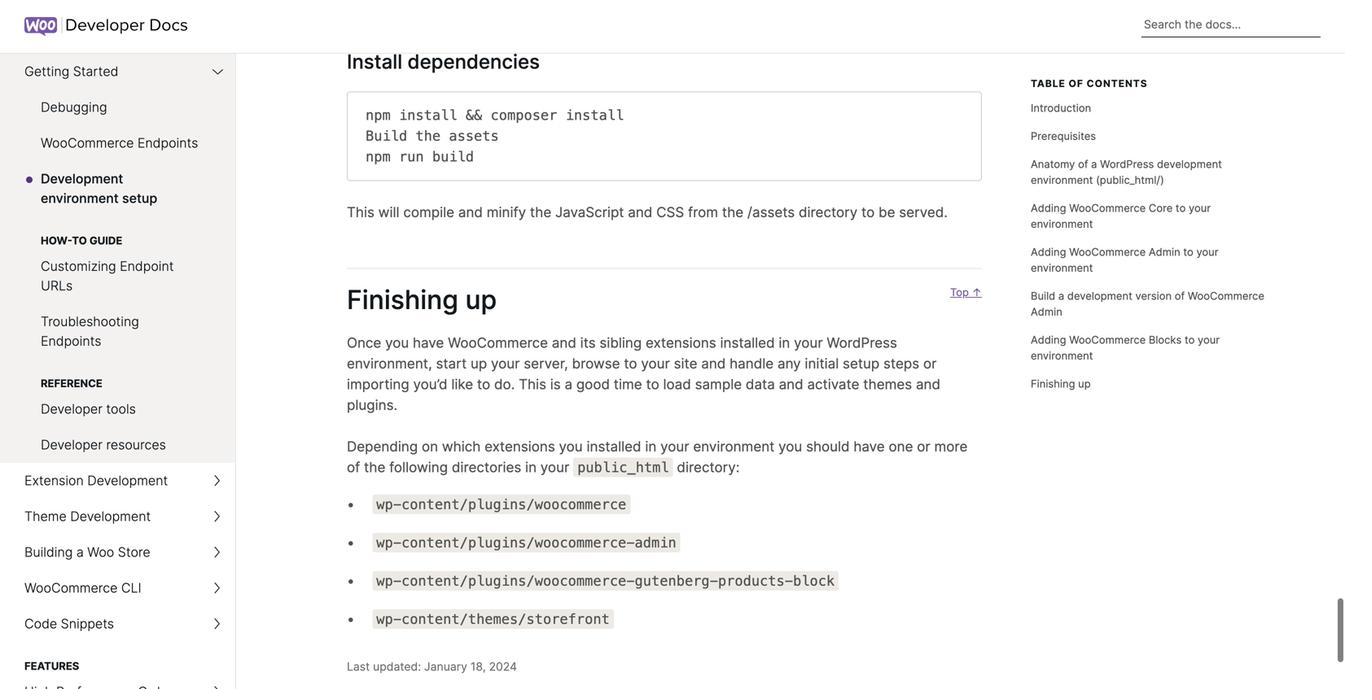 Task type: locate. For each thing, give the bounding box(es) containing it.
0 vertical spatial build
[[366, 128, 407, 144]]

woocommerce up code snippets
[[24, 581, 118, 597]]

which
[[442, 438, 481, 455]]

woocommerce up do.
[[448, 335, 548, 351]]

development inside development environment setup
[[41, 171, 123, 187]]

you inside once you have woocommerce and its sibling extensions installed in your wordpress environment, start up your server, browse to your site and handle any initial setup steps or importing you'd like to do. this is a good time to load sample data and activate themes and plugins.
[[385, 335, 409, 351]]

a inside build a development version of woocommerce admin
[[1059, 290, 1065, 302]]

build right the ↑
[[1031, 290, 1056, 302]]

up up like
[[471, 355, 487, 372]]

installed up handle
[[720, 335, 775, 351]]

javascript
[[556, 204, 624, 221]]

urls
[[41, 278, 73, 294]]

build up run
[[366, 128, 407, 144]]

1 vertical spatial development
[[87, 473, 168, 489]]

last updated: january 18, 2024
[[347, 660, 517, 674]]

on
[[422, 438, 438, 455]]

start
[[436, 355, 467, 372]]

anatomy of a wordpress development environment (public_html/) link
[[1031, 150, 1267, 194]]

a right is
[[565, 376, 573, 393]]

finishing up down adding woocommerce blocks to your environment
[[1031, 378, 1091, 390]]

woocommerce down build a development version of woocommerce admin
[[1070, 334, 1146, 346]]

↑
[[972, 286, 982, 299]]

developer resources link
[[0, 428, 235, 463]]

1 horizontal spatial development
[[1157, 158, 1222, 170]]

any
[[778, 355, 801, 372]]

0 horizontal spatial installed
[[587, 438, 642, 455]]

development down woocommerce endpoints link
[[41, 171, 123, 187]]

0 vertical spatial development
[[1157, 158, 1222, 170]]

install up run
[[399, 107, 457, 124]]

0 horizontal spatial admin
[[1031, 306, 1063, 318]]

install right the composer
[[566, 107, 624, 124]]

npm install && composer install build the assets npm run build
[[366, 107, 624, 165]]

the down depending
[[364, 459, 386, 476]]

have
[[413, 335, 444, 351], [854, 438, 885, 455]]

of inside depending on which extensions you installed in your environment you should have one or more of the following directories in your
[[347, 459, 360, 476]]

development down extension development link
[[70, 509, 151, 525]]

1 wp- from the top
[[377, 497, 402, 513]]

1 horizontal spatial this
[[519, 376, 547, 393]]

0 vertical spatial have
[[413, 335, 444, 351]]

1 developer from the top
[[41, 402, 103, 417]]

0 vertical spatial this
[[347, 204, 375, 221]]

time
[[614, 376, 642, 393]]

of right version
[[1175, 290, 1185, 302]]

cli
[[121, 581, 141, 597]]

a down adding woocommerce admin to your environment
[[1059, 290, 1065, 302]]

development down adding woocommerce admin to your environment
[[1068, 290, 1133, 302]]

environment
[[1031, 174, 1093, 186], [41, 191, 119, 206], [1031, 218, 1093, 230], [1031, 262, 1093, 274], [1031, 350, 1093, 362], [693, 438, 775, 455]]

have left one
[[854, 438, 885, 455]]

1 horizontal spatial finishing
[[1031, 378, 1076, 390]]

2 install from the left
[[566, 107, 624, 124]]

wordpress inside once you have woocommerce and its sibling extensions installed in your wordpress environment, start up your server, browse to your site and handle any initial setup steps or importing you'd like to do. this is a good time to load sample data and activate themes and plugins.
[[827, 335, 898, 351]]

to left the be
[[862, 204, 875, 221]]

1 vertical spatial have
[[854, 438, 885, 455]]

development down prerequisites link
[[1157, 158, 1222, 170]]

table of contents
[[1031, 78, 1148, 90]]

setup up how-to guide link
[[122, 191, 157, 206]]

development down resources
[[87, 473, 168, 489]]

1 horizontal spatial install
[[566, 107, 624, 124]]

to inside adding woocommerce blocks to your environment
[[1185, 334, 1195, 346]]

this left is
[[519, 376, 547, 393]]

0 vertical spatial installed
[[720, 335, 775, 351]]

2 content/plugins/woocommerce- from the top
[[402, 573, 635, 589]]

endpoints down debugging link
[[138, 135, 198, 151]]

1 vertical spatial build
[[1031, 290, 1056, 302]]

the right minify
[[530, 204, 552, 221]]

0 horizontal spatial in
[[525, 459, 537, 476]]

troubleshooting endpoints link
[[0, 304, 235, 360]]

1 vertical spatial in
[[645, 438, 657, 455]]

or right 'steps'
[[924, 355, 937, 372]]

features
[[24, 661, 79, 673]]

0 horizontal spatial build
[[366, 128, 407, 144]]

of right table
[[1069, 78, 1084, 90]]

1 vertical spatial extensions
[[485, 438, 555, 455]]

developer
[[41, 402, 103, 417], [41, 437, 103, 453]]

have up start on the bottom left of page
[[413, 335, 444, 351]]

the right from
[[722, 204, 744, 221]]

1 vertical spatial npm
[[366, 149, 391, 165]]

install dependencies
[[347, 50, 540, 74]]

1 vertical spatial installed
[[587, 438, 642, 455]]

2 horizontal spatial in
[[779, 335, 790, 351]]

finishing down adding woocommerce blocks to your environment
[[1031, 378, 1076, 390]]

or inside once you have woocommerce and its sibling extensions installed in your wordpress environment, start up your server, browse to your site and handle any initial setup steps or importing you'd like to do. this is a good time to load sample data and activate themes and plugins.
[[924, 355, 937, 372]]

environment inside anatomy of a wordpress development environment (public_html/)
[[1031, 174, 1093, 186]]

1 vertical spatial up
[[471, 355, 487, 372]]

0 horizontal spatial wordpress
[[827, 335, 898, 351]]

4 wp- from the top
[[377, 611, 402, 628]]

adding inside adding woocommerce blocks to your environment
[[1031, 334, 1067, 346]]

like
[[451, 376, 473, 393]]

0 vertical spatial npm
[[366, 107, 391, 124]]

getting started link
[[0, 54, 235, 90]]

developer resources
[[41, 437, 166, 453]]

debugging link
[[0, 90, 235, 125]]

0 vertical spatial finishing up link
[[319, 284, 497, 315]]

0 vertical spatial in
[[779, 335, 790, 351]]

building a woo store
[[24, 545, 150, 561]]

0 horizontal spatial finishing up
[[347, 284, 497, 315]]

you left should
[[779, 438, 803, 455]]

0 horizontal spatial have
[[413, 335, 444, 351]]

extension development link
[[0, 463, 235, 499]]

environment for adding woocommerce core to your environment
[[1031, 218, 1093, 230]]

1 horizontal spatial finishing up link
[[1031, 370, 1267, 398]]

your right "blocks"
[[1198, 334, 1220, 346]]

endpoints inside troubleshooting endpoints
[[41, 334, 101, 349]]

adding for adding woocommerce core to your environment
[[1031, 202, 1067, 214]]

to down adding woocommerce core to your environment link
[[1184, 246, 1194, 258]]

wordpress up 'steps'
[[827, 335, 898, 351]]

development for theme
[[70, 509, 151, 525]]

0 vertical spatial content/plugins/woocommerce-
[[402, 535, 635, 551]]

of inside anatomy of a wordpress development environment (public_html/)
[[1078, 158, 1089, 170]]

developer down reference
[[41, 402, 103, 417]]

this inside once you have woocommerce and its sibling extensions installed in your wordpress environment, start up your server, browse to your site and handle any initial setup steps or importing you'd like to do. this is a good time to load sample data and activate themes and plugins.
[[519, 376, 547, 393]]

0 vertical spatial developer
[[41, 402, 103, 417]]

1 vertical spatial developer
[[41, 437, 103, 453]]

troubleshooting endpoints
[[41, 314, 139, 349]]

0 vertical spatial endpoints
[[138, 135, 198, 151]]

your up do.
[[491, 355, 520, 372]]

version
[[1136, 290, 1172, 302]]

environment inside adding woocommerce admin to your environment
[[1031, 262, 1093, 274]]

1 vertical spatial admin
[[1031, 306, 1063, 318]]

npm down the 'install'
[[366, 107, 391, 124]]

the inside npm install && composer install build the assets npm run build
[[416, 128, 441, 144]]

woocommerce down adding woocommerce core to your environment
[[1070, 246, 1146, 258]]

0 horizontal spatial finishing up link
[[319, 284, 497, 315]]

0 horizontal spatial finishing
[[347, 284, 459, 315]]

this
[[347, 204, 375, 221], [519, 376, 547, 393]]

1 horizontal spatial extensions
[[646, 335, 717, 351]]

1 horizontal spatial in
[[645, 438, 657, 455]]

up up start on the bottom left of page
[[466, 284, 497, 315]]

finishing inside "table of contents" element
[[1031, 378, 1076, 390]]

endpoints down troubleshooting
[[41, 334, 101, 349]]

blocks
[[1149, 334, 1182, 346]]

assets
[[449, 128, 499, 144]]

1 horizontal spatial admin
[[1149, 246, 1181, 258]]

2 vertical spatial development
[[70, 509, 151, 525]]

extensions up directories
[[485, 438, 555, 455]]

developer down developer tools
[[41, 437, 103, 453]]

environment inside adding woocommerce core to your environment
[[1031, 218, 1093, 230]]

content/plugins/woocommerce- for admin
[[402, 535, 635, 551]]

0 horizontal spatial this
[[347, 204, 375, 221]]

debugging
[[41, 99, 107, 115]]

theme development link
[[0, 499, 235, 535]]

development inside anatomy of a wordpress development environment (public_html/)
[[1157, 158, 1222, 170]]

1 vertical spatial or
[[917, 438, 931, 455]]

0 vertical spatial setup
[[122, 191, 157, 206]]

1 horizontal spatial finishing up
[[1031, 378, 1091, 390]]

getting started
[[24, 64, 118, 79]]

your right core
[[1189, 202, 1211, 214]]

0 vertical spatial or
[[924, 355, 937, 372]]

environment,
[[347, 355, 432, 372]]

wp- for wp-content/themes/storefront
[[377, 611, 402, 628]]

environment inside development environment setup
[[41, 191, 119, 206]]

adding inside adding woocommerce core to your environment
[[1031, 202, 1067, 214]]

installed up public_html
[[587, 438, 642, 455]]

2 npm from the top
[[366, 149, 391, 165]]

or
[[924, 355, 937, 372], [917, 438, 931, 455]]

wordpress
[[1101, 158, 1154, 170], [827, 335, 898, 351]]

following
[[389, 459, 448, 476]]

1 npm from the top
[[366, 107, 391, 124]]

more
[[935, 438, 968, 455]]

1 horizontal spatial build
[[1031, 290, 1056, 302]]

reference link
[[0, 360, 235, 392]]

anatomy of a wordpress development environment (public_html/)
[[1031, 158, 1222, 186]]

your up the load
[[641, 355, 670, 372]]

build a development version of woocommerce admin link
[[1031, 282, 1267, 326]]

to
[[72, 235, 87, 247]]

1 vertical spatial content/plugins/woocommerce-
[[402, 573, 635, 589]]

in up content/plugins/woocommerce
[[525, 459, 537, 476]]

2 vertical spatial up
[[1079, 378, 1091, 390]]

you up environment,
[[385, 335, 409, 351]]

0 vertical spatial finishing
[[347, 284, 459, 315]]

to right "blocks"
[[1185, 334, 1195, 346]]

theme development
[[24, 509, 151, 525]]

your down adding woocommerce core to your environment link
[[1197, 246, 1219, 258]]

extension development
[[24, 473, 168, 489]]

0 horizontal spatial extensions
[[485, 438, 555, 455]]

you up public_html
[[559, 438, 583, 455]]

and left css
[[628, 204, 653, 221]]

1 vertical spatial development
[[1068, 290, 1133, 302]]

1 horizontal spatial installed
[[720, 335, 775, 351]]

prerequisites link
[[1031, 122, 1267, 150]]

wp-content/themes/storefront
[[377, 611, 610, 628]]

handle
[[730, 355, 774, 372]]

development for extension
[[87, 473, 168, 489]]

or right one
[[917, 438, 931, 455]]

contents
[[1087, 78, 1148, 90]]

2 developer from the top
[[41, 437, 103, 453]]

2 horizontal spatial you
[[779, 438, 803, 455]]

0 vertical spatial development
[[41, 171, 123, 187]]

1 vertical spatial setup
[[843, 355, 880, 372]]

setup up the themes
[[843, 355, 880, 372]]

run
[[399, 149, 424, 165]]

npm left run
[[366, 149, 391, 165]]

content/plugins/woocommerce- down content/plugins/woocommerce
[[402, 535, 635, 551]]

woocommerce inside adding woocommerce blocks to your environment
[[1070, 334, 1146, 346]]

one
[[889, 438, 913, 455]]

wp- for wp-content/plugins/woocommerce-gutenberg-products-block
[[377, 573, 402, 589]]

1 vertical spatial adding
[[1031, 246, 1067, 258]]

woocommerce down (public_html/)
[[1070, 202, 1146, 214]]

to inside adding woocommerce core to your environment
[[1176, 202, 1186, 214]]

1 vertical spatial finishing up
[[1031, 378, 1091, 390]]

1 horizontal spatial setup
[[843, 355, 880, 372]]

3 adding from the top
[[1031, 334, 1067, 346]]

3 wp- from the top
[[377, 573, 402, 589]]

up down adding woocommerce blocks to your environment
[[1079, 378, 1091, 390]]

tools
[[106, 402, 136, 417]]

0 vertical spatial finishing up
[[347, 284, 497, 315]]

environment for anatomy of a wordpress development environment (public_html/)
[[1031, 174, 1093, 186]]

environment for adding woocommerce blocks to your environment
[[1031, 350, 1093, 362]]

of right anatomy
[[1078, 158, 1089, 170]]

0 vertical spatial wordpress
[[1101, 158, 1154, 170]]

0 horizontal spatial endpoints
[[41, 334, 101, 349]]

1 vertical spatial this
[[519, 376, 547, 393]]

adding inside adding woocommerce admin to your environment
[[1031, 246, 1067, 258]]

1 horizontal spatial you
[[559, 438, 583, 455]]

in up any
[[779, 335, 790, 351]]

0 horizontal spatial development
[[1068, 290, 1133, 302]]

0 vertical spatial extensions
[[646, 335, 717, 351]]

endpoint
[[120, 259, 174, 274]]

last
[[347, 660, 370, 674]]

1 adding from the top
[[1031, 202, 1067, 214]]

admin
[[1149, 246, 1181, 258], [1031, 306, 1063, 318]]

finishing up link down adding woocommerce blocks to your environment
[[1031, 370, 1267, 398]]

should
[[806, 438, 850, 455]]

finishing up link up once
[[319, 284, 497, 315]]

0 horizontal spatial you
[[385, 335, 409, 351]]

woocommerce cli link
[[0, 571, 235, 607]]

development inside 'link'
[[70, 509, 151, 525]]

finishing up up start on the bottom left of page
[[347, 284, 497, 315]]

adding woocommerce core to your environment
[[1031, 202, 1211, 230]]

code
[[24, 617, 57, 632]]

wordpress up (public_html/)
[[1101, 158, 1154, 170]]

2024
[[489, 660, 517, 674]]

content/plugins/woocommerce- down the wp-content/plugins/woocommerce-admin in the bottom of the page
[[402, 573, 635, 589]]

of inside build a development version of woocommerce admin
[[1175, 290, 1185, 302]]

the
[[416, 128, 441, 144], [530, 204, 552, 221], [722, 204, 744, 221], [364, 459, 386, 476]]

wp-
[[377, 497, 402, 513], [377, 535, 402, 551], [377, 573, 402, 589], [377, 611, 402, 628]]

top
[[950, 286, 969, 299]]

finishing up once
[[347, 284, 459, 315]]

woocommerce inside adding woocommerce admin to your environment
[[1070, 246, 1146, 258]]

in up public_html directory:
[[645, 438, 657, 455]]

and down any
[[779, 376, 804, 393]]

the up run
[[416, 128, 441, 144]]

1 horizontal spatial wordpress
[[1101, 158, 1154, 170]]

this left will at the left top
[[347, 204, 375, 221]]

1 vertical spatial finishing
[[1031, 378, 1076, 390]]

0 vertical spatial adding
[[1031, 202, 1067, 214]]

woo
[[87, 545, 114, 561]]

2 vertical spatial adding
[[1031, 334, 1067, 346]]

extensions inside once you have woocommerce and its sibling extensions installed in your wordpress environment, start up your server, browse to your site and handle any initial setup steps or importing you'd like to do. this is a good time to load sample data and activate themes and plugins.
[[646, 335, 717, 351]]

to right core
[[1176, 202, 1186, 214]]

environment inside adding woocommerce blocks to your environment
[[1031, 350, 1093, 362]]

extensions up site
[[646, 335, 717, 351]]

1 horizontal spatial have
[[854, 438, 885, 455]]

2 wp- from the top
[[377, 535, 402, 551]]

developer for developer tools
[[41, 402, 103, 417]]

top ↑
[[950, 286, 982, 299]]

0 horizontal spatial install
[[399, 107, 457, 124]]

1 vertical spatial wordpress
[[827, 335, 898, 351]]

a up (public_html/)
[[1092, 158, 1098, 170]]

build inside npm install && composer install build the assets npm run build
[[366, 128, 407, 144]]

build
[[432, 149, 474, 165]]

adding woocommerce admin to your environment link
[[1031, 238, 1267, 282]]

1 content/plugins/woocommerce- from the top
[[402, 535, 635, 551]]

environment inside depending on which extensions you installed in your environment you should have one or more of the following directories in your
[[693, 438, 775, 455]]

woocommerce right version
[[1188, 290, 1265, 302]]

0 horizontal spatial setup
[[122, 191, 157, 206]]

None search field
[[1142, 12, 1321, 37]]

1 vertical spatial finishing up link
[[1031, 370, 1267, 398]]

how-
[[41, 235, 72, 247]]

code snippets
[[24, 617, 114, 632]]

2 adding from the top
[[1031, 246, 1067, 258]]

1 vertical spatial endpoints
[[41, 334, 101, 349]]

of down depending
[[347, 459, 360, 476]]

endpoints for woocommerce endpoints
[[138, 135, 198, 151]]

npm
[[366, 107, 391, 124], [366, 149, 391, 165]]

0 vertical spatial admin
[[1149, 246, 1181, 258]]

is
[[550, 376, 561, 393]]

good
[[577, 376, 610, 393]]

1 horizontal spatial endpoints
[[138, 135, 198, 151]]



Task type: describe. For each thing, give the bounding box(es) containing it.
directory
[[799, 204, 858, 221]]

themes
[[864, 376, 912, 393]]

extensions inside depending on which extensions you installed in your environment you should have one or more of the following directories in your
[[485, 438, 555, 455]]

installed inside once you have woocommerce and its sibling extensions installed in your wordpress environment, start up your server, browse to your site and handle any initial setup steps or importing you'd like to do. this is a good time to load sample data and activate themes and plugins.
[[720, 335, 775, 351]]

development inside build a development version of woocommerce admin
[[1068, 290, 1133, 302]]

reference
[[41, 378, 103, 390]]

depending on which extensions you installed in your environment you should have one or more of the following directories in your
[[347, 438, 968, 476]]

have inside once you have woocommerce and its sibling extensions installed in your wordpress environment, start up your server, browse to your site and handle any initial setup steps or importing you'd like to do. this is a good time to load sample data and activate themes and plugins.
[[413, 335, 444, 351]]

your up initial
[[794, 335, 823, 351]]

woocommerce endpoints link
[[0, 125, 235, 161]]

1 install from the left
[[399, 107, 457, 124]]

public_html
[[578, 460, 669, 476]]

to inside adding woocommerce admin to your environment
[[1184, 246, 1194, 258]]

your inside adding woocommerce blocks to your environment
[[1198, 334, 1220, 346]]

compile
[[403, 204, 455, 221]]

core
[[1149, 202, 1173, 214]]

and down 'steps'
[[916, 376, 941, 393]]

to left do.
[[477, 376, 490, 393]]

to up time
[[624, 355, 637, 372]]

you'd
[[413, 376, 448, 393]]

adding woocommerce admin to your environment
[[1031, 246, 1219, 274]]

top ↑ link
[[942, 284, 982, 333]]

content/plugins/woocommerce
[[402, 497, 627, 513]]

your inside adding woocommerce core to your environment
[[1189, 202, 1211, 214]]

introduction
[[1031, 102, 1092, 114]]

and left minify
[[458, 204, 483, 221]]

initial
[[805, 355, 839, 372]]

woocommerce inside once you have woocommerce and its sibling extensions installed in your wordpress environment, start up your server, browse to your site and handle any initial setup steps or importing you'd like to do. this is a good time to load sample data and activate themes and plugins.
[[448, 335, 548, 351]]

adding woocommerce core to your environment link
[[1031, 194, 1267, 238]]

endpoints for troubleshooting endpoints
[[41, 334, 101, 349]]

adding for adding woocommerce admin to your environment
[[1031, 246, 1067, 258]]

wp-content/plugins/woocommerce-admin
[[377, 535, 677, 551]]

build a development version of woocommerce admin
[[1031, 290, 1265, 318]]

table of contents element
[[1031, 78, 1267, 398]]

site
[[674, 355, 698, 372]]

browse
[[572, 355, 620, 372]]

customizing endpoint urls
[[41, 259, 174, 294]]

install
[[347, 50, 403, 74]]

public_html directory:
[[578, 459, 740, 476]]

started
[[73, 64, 118, 79]]

developer tools
[[41, 402, 136, 417]]

how-to guide link
[[0, 217, 235, 249]]

will
[[378, 204, 400, 221]]

adding woocommerce blocks to your environment
[[1031, 334, 1220, 362]]

setup inside development environment setup
[[122, 191, 157, 206]]

guide
[[89, 235, 122, 247]]

developer tools link
[[0, 392, 235, 428]]

building a woo store link
[[0, 535, 235, 571]]

server,
[[524, 355, 568, 372]]

data
[[746, 376, 775, 393]]

troubleshooting
[[41, 314, 139, 330]]

in inside once you have woocommerce and its sibling extensions installed in your wordpress environment, start up your server, browse to your site and handle any initial setup steps or importing you'd like to do. this is a good time to load sample data and activate themes and plugins.
[[779, 335, 790, 351]]

search search field
[[1142, 12, 1321, 37]]

your inside adding woocommerce admin to your environment
[[1197, 246, 1219, 258]]

do.
[[494, 376, 515, 393]]

updated:
[[373, 660, 421, 674]]

january
[[424, 660, 468, 674]]

dependencies
[[408, 50, 540, 74]]

load
[[663, 376, 691, 393]]

snippets
[[61, 617, 114, 632]]

installed inside depending on which extensions you installed in your environment you should have one or more of the following directories in your
[[587, 438, 642, 455]]

wp- for wp-content/plugins/woocommerce-admin
[[377, 535, 402, 551]]

wp-content/plugins/woocommerce-gutenberg-products-block
[[377, 573, 835, 589]]

development environment setup
[[41, 171, 157, 206]]

and left its
[[552, 335, 577, 351]]

products-
[[718, 573, 793, 589]]

wordpress inside anatomy of a wordpress development environment (public_html/)
[[1101, 158, 1154, 170]]

wp- for wp-content/plugins/woocommerce
[[377, 497, 402, 513]]

environment for adding woocommerce admin to your environment
[[1031, 262, 1093, 274]]

content/plugins/woocommerce- for gutenberg-
[[402, 573, 635, 589]]

content/themes/storefront
[[402, 611, 610, 628]]

customizing
[[41, 259, 116, 274]]

adding for adding woocommerce blocks to your environment
[[1031, 334, 1067, 346]]

plugins.
[[347, 397, 398, 414]]

woocommerce cli
[[24, 581, 141, 597]]

minify
[[487, 204, 526, 221]]

adding woocommerce blocks to your environment link
[[1031, 326, 1267, 370]]

directories
[[452, 459, 522, 476]]

finishing up inside "table of contents" element
[[1031, 378, 1091, 390]]

introduction link
[[1031, 94, 1267, 122]]

or inside depending on which extensions you installed in your environment you should have one or more of the following directories in your
[[917, 438, 931, 455]]

building
[[24, 545, 73, 561]]

its
[[580, 335, 596, 351]]

this will compile and minify the javascript and css from the /assets directory to be served.
[[347, 204, 948, 221]]

woocommerce inside adding woocommerce core to your environment
[[1070, 202, 1146, 214]]

customizing endpoint urls link
[[0, 249, 235, 304]]

depending
[[347, 438, 418, 455]]

activate
[[808, 376, 860, 393]]

your up content/plugins/woocommerce
[[541, 459, 570, 476]]

resources
[[106, 437, 166, 453]]

a inside anatomy of a wordpress development environment (public_html/)
[[1092, 158, 1098, 170]]

have inside depending on which extensions you installed in your environment you should have one or more of the following directories in your
[[854, 438, 885, 455]]

developer for developer resources
[[41, 437, 103, 453]]

&&
[[466, 107, 482, 124]]

importing
[[347, 376, 409, 393]]

woocommerce down debugging
[[41, 135, 134, 151]]

sibling
[[600, 335, 642, 351]]

once you have woocommerce and its sibling extensions installed in your wordpress environment, start up your server, browse to your site and handle any initial setup steps or importing you'd like to do. this is a good time to load sample data and activate themes and plugins.
[[347, 335, 941, 414]]

getting
[[24, 64, 69, 79]]

woocommerce endpoints
[[41, 135, 198, 151]]

0 vertical spatial up
[[466, 284, 497, 315]]

css
[[657, 204, 684, 221]]

your up public_html directory:
[[661, 438, 690, 455]]

steps
[[884, 355, 920, 372]]

extension
[[24, 473, 84, 489]]

up inside once you have woocommerce and its sibling extensions installed in your wordpress environment, start up your server, browse to your site and handle any initial setup steps or importing you'd like to do. this is a good time to load sample data and activate themes and plugins.
[[471, 355, 487, 372]]

2 vertical spatial in
[[525, 459, 537, 476]]

to left the load
[[646, 376, 660, 393]]

table
[[1031, 78, 1066, 90]]

sample
[[695, 376, 742, 393]]

admin inside adding woocommerce admin to your environment
[[1149, 246, 1181, 258]]

the inside depending on which extensions you installed in your environment you should have one or more of the following directories in your
[[364, 459, 386, 476]]

woocommerce inside build a development version of woocommerce admin
[[1188, 290, 1265, 302]]

setup inside once you have woocommerce and its sibling extensions installed in your wordpress environment, start up your server, browse to your site and handle any initial setup steps or importing you'd like to do. this is a good time to load sample data and activate themes and plugins.
[[843, 355, 880, 372]]

prerequisites
[[1031, 130, 1096, 142]]

admin
[[635, 535, 677, 551]]

a inside once you have woocommerce and its sibling extensions installed in your wordpress environment, start up your server, browse to your site and handle any initial setup steps or importing you'd like to do. this is a good time to load sample data and activate themes and plugins.
[[565, 376, 573, 393]]

a left 'woo'
[[76, 545, 84, 561]]

and up sample at the right bottom
[[702, 355, 726, 372]]

theme
[[24, 509, 67, 525]]

build inside build a development version of woocommerce admin
[[1031, 290, 1056, 302]]

/assets
[[748, 204, 795, 221]]

18,
[[471, 660, 486, 674]]

up inside "table of contents" element
[[1079, 378, 1091, 390]]

admin inside build a development version of woocommerce admin
[[1031, 306, 1063, 318]]

code snippets link
[[0, 607, 235, 643]]



Task type: vqa. For each thing, say whether or not it's contained in the screenshot.
right 'installed'
yes



